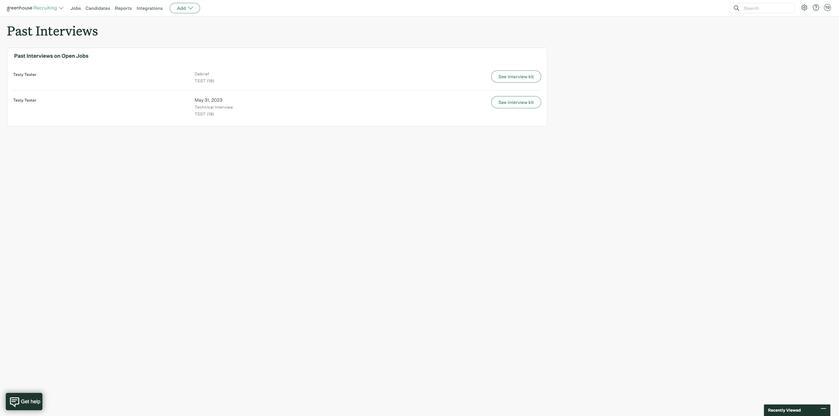 Task type: vqa. For each thing, say whether or not it's contained in the screenshot.
Past
yes



Task type: locate. For each thing, give the bounding box(es) containing it.
tester for test (19)
[[24, 72, 36, 77]]

may 31, 2023 technical interview test (19)
[[195, 97, 233, 116]]

interview for technical interview
[[508, 99, 528, 105]]

test down debrief
[[195, 78, 206, 83]]

1 vertical spatial interviews
[[27, 53, 53, 59]]

add button
[[170, 3, 200, 13]]

(19)
[[207, 78, 214, 83], [207, 111, 214, 116]]

2 (19) from the top
[[207, 111, 214, 116]]

1 vertical spatial test
[[195, 111, 206, 116]]

2 test from the top
[[195, 111, 206, 116]]

1 vertical spatial kit
[[529, 99, 534, 105]]

1 interview from the top
[[508, 74, 528, 79]]

1 vertical spatial testy tester
[[13, 98, 36, 102]]

test
[[195, 78, 206, 83], [195, 111, 206, 116]]

candidates
[[86, 5, 110, 11]]

1 see interview kit link from the top
[[377, 71, 542, 83]]

0 vertical spatial interviews
[[36, 22, 98, 39]]

tester
[[24, 72, 36, 77], [24, 98, 36, 102]]

1 vertical spatial testy tester link
[[13, 98, 36, 102]]

0 vertical spatial kit
[[529, 74, 534, 79]]

0 vertical spatial testy tester
[[13, 72, 36, 77]]

viewed
[[787, 408, 801, 413]]

interview
[[508, 74, 528, 79], [508, 99, 528, 105]]

past
[[7, 22, 33, 39], [14, 53, 25, 59]]

(19) down debrief
[[207, 78, 214, 83]]

jobs left candidates link
[[70, 5, 81, 11]]

kit for test (19)
[[529, 74, 534, 79]]

2 testy tester from the top
[[13, 98, 36, 102]]

see interview kit
[[499, 74, 534, 79], [499, 99, 534, 105]]

1 see interview kit from the top
[[499, 74, 534, 79]]

testy tester link
[[13, 72, 36, 77], [13, 98, 36, 102]]

2 interview from the top
[[508, 99, 528, 105]]

testy tester
[[13, 72, 36, 77], [13, 98, 36, 102]]

1 tester from the top
[[24, 72, 36, 77]]

0 vertical spatial see interview kit link
[[377, 71, 542, 83]]

test down technical
[[195, 111, 206, 116]]

see interview kit link
[[377, 71, 542, 83], [377, 96, 542, 108]]

reports
[[115, 5, 132, 11]]

1 vertical spatial see interview kit
[[499, 99, 534, 105]]

interviews left on
[[27, 53, 53, 59]]

1 vertical spatial past
[[14, 53, 25, 59]]

testy for technical interview
[[13, 98, 23, 102]]

test inside may 31, 2023 technical interview test (19)
[[195, 111, 206, 116]]

0 vertical spatial past
[[7, 22, 33, 39]]

testy
[[13, 72, 23, 77], [13, 98, 23, 102]]

0 vertical spatial see interview kit
[[499, 74, 534, 79]]

1 testy tester from the top
[[13, 72, 36, 77]]

testy tester link for test (19)
[[13, 72, 36, 77]]

integrations link
[[137, 5, 163, 11]]

1 see from the top
[[499, 74, 507, 79]]

jobs right open
[[76, 53, 89, 59]]

debrief
[[195, 71, 209, 76]]

1 test from the top
[[195, 78, 206, 83]]

2 see interview kit link from the top
[[377, 96, 542, 108]]

0 vertical spatial interview
[[508, 74, 528, 79]]

1 vertical spatial see interview kit link
[[377, 96, 542, 108]]

jobs
[[70, 5, 81, 11], [76, 53, 89, 59]]

test inside debrief test (19)
[[195, 78, 206, 83]]

2 see from the top
[[499, 99, 507, 105]]

see for technical interview
[[499, 99, 507, 105]]

1 kit from the top
[[529, 74, 534, 79]]

0 vertical spatial see
[[499, 74, 507, 79]]

1 vertical spatial testy
[[13, 98, 23, 102]]

0 vertical spatial tester
[[24, 72, 36, 77]]

1 vertical spatial (19)
[[207, 111, 214, 116]]

interviews down jobs link
[[36, 22, 98, 39]]

recently viewed
[[769, 408, 801, 413]]

td button
[[825, 4, 832, 11]]

greenhouse recruiting image
[[7, 5, 59, 12]]

see
[[499, 74, 507, 79], [499, 99, 507, 105]]

1 vertical spatial tester
[[24, 98, 36, 102]]

on
[[54, 53, 61, 59]]

2 see interview kit from the top
[[499, 99, 534, 105]]

configure image
[[802, 4, 808, 11]]

1 (19) from the top
[[207, 78, 214, 83]]

1 vertical spatial interview
[[508, 99, 528, 105]]

kit
[[529, 74, 534, 79], [529, 99, 534, 105]]

0 vertical spatial (19)
[[207, 78, 214, 83]]

0 vertical spatial testy tester link
[[13, 72, 36, 77]]

technical
[[195, 105, 214, 109]]

2 tester from the top
[[24, 98, 36, 102]]

td
[[826, 5, 830, 10]]

(19) inside debrief test (19)
[[207, 78, 214, 83]]

reports link
[[115, 5, 132, 11]]

testy for test (19)
[[13, 72, 23, 77]]

0 vertical spatial testy
[[13, 72, 23, 77]]

0 vertical spatial test
[[195, 78, 206, 83]]

1 vertical spatial see
[[499, 99, 507, 105]]

may
[[195, 97, 204, 103]]

interviews
[[36, 22, 98, 39], [27, 53, 53, 59]]

1 testy from the top
[[13, 72, 23, 77]]

debrief test (19)
[[195, 71, 214, 83]]

interview
[[215, 105, 233, 109]]

1 testy tester link from the top
[[13, 72, 36, 77]]

2 testy from the top
[[13, 98, 23, 102]]

testy tester for technical interview
[[13, 98, 36, 102]]

(19) down technical
[[207, 111, 214, 116]]

2 kit from the top
[[529, 99, 534, 105]]

2 testy tester link from the top
[[13, 98, 36, 102]]

past for past interviews
[[7, 22, 33, 39]]

open
[[62, 53, 75, 59]]



Task type: describe. For each thing, give the bounding box(es) containing it.
integrations
[[137, 5, 163, 11]]

past interviews
[[7, 22, 98, 39]]

candidates link
[[86, 5, 110, 11]]

past interviews on open jobs
[[14, 53, 89, 59]]

(19) inside may 31, 2023 technical interview test (19)
[[207, 111, 214, 116]]

see interview kit link for technical interview
[[377, 96, 542, 108]]

interviews for past interviews
[[36, 22, 98, 39]]

interviews for past interviews on open jobs
[[27, 53, 53, 59]]

kit for technical interview
[[529, 99, 534, 105]]

tester for technical interview
[[24, 98, 36, 102]]

2023
[[211, 97, 222, 103]]

see interview kit for test (19)
[[499, 74, 534, 79]]

see interview kit link for test (19)
[[377, 71, 542, 83]]

31,
[[205, 97, 210, 103]]

add
[[177, 5, 186, 11]]

1 vertical spatial jobs
[[76, 53, 89, 59]]

testy tester link for technical interview
[[13, 98, 36, 102]]

see interview kit for technical interview
[[499, 99, 534, 105]]

Search text field
[[743, 4, 790, 12]]

testy tester for test (19)
[[13, 72, 36, 77]]

see for test (19)
[[499, 74, 507, 79]]

recently
[[769, 408, 786, 413]]

0 vertical spatial jobs
[[70, 5, 81, 11]]

jobs link
[[70, 5, 81, 11]]

past for past interviews on open jobs
[[14, 53, 25, 59]]

td button
[[824, 3, 833, 12]]

interview for test (19)
[[508, 74, 528, 79]]



